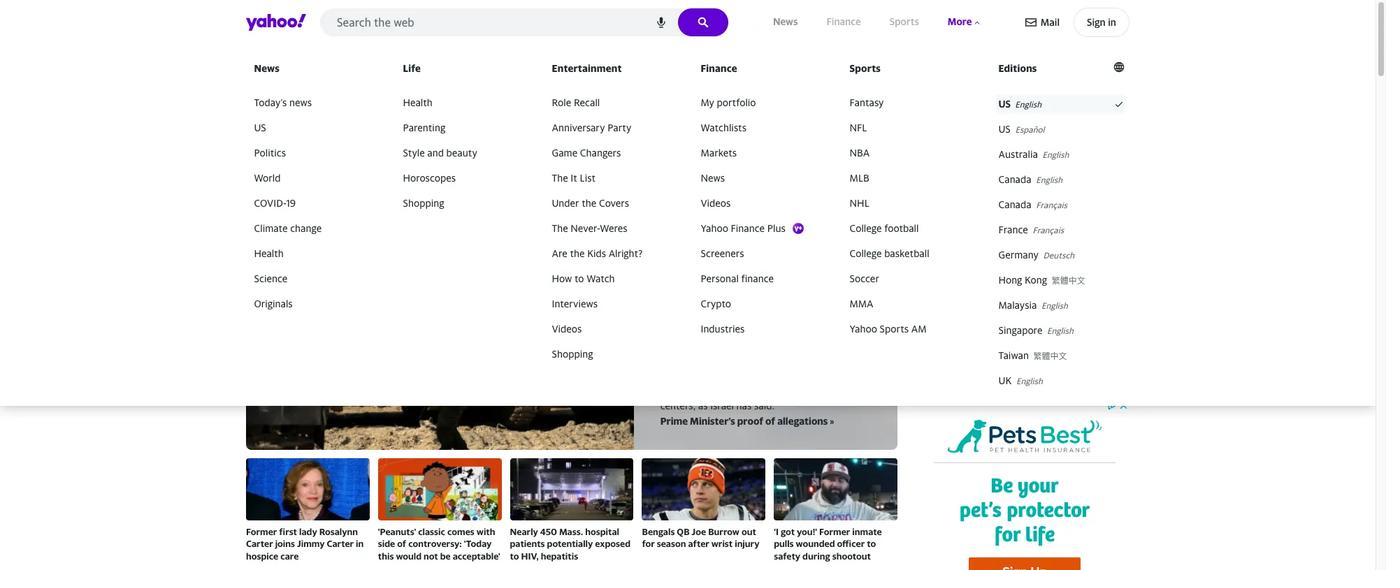 Task type: describe. For each thing, give the bounding box(es) containing it.
deals
[[1066, 330, 1086, 340]]

nearly 450 mass. hospital patients potentially exposed to hiv, hepatitis link
[[510, 459, 634, 563]]

1 vertical spatial has
[[737, 400, 752, 412]]

0 vertical spatial sports
[[890, 16, 919, 28]]

first
[[279, 527, 297, 538]]

1 vertical spatial news
[[254, 62, 280, 74]]

holiday gifts
[[1021, 275, 1080, 287]]

former first lady rosalynn carter joins jimmy carter in hospice care
[[246, 527, 364, 562]]

hiv,
[[521, 551, 539, 562]]

are the kids alright? link
[[549, 244, 676, 264]]

my
[[701, 96, 714, 108]]

world
[[254, 172, 281, 184]]

0 horizontal spatial shopping link
[[400, 194, 527, 213]]

climate
[[254, 222, 288, 234]]

role
[[552, 96, 571, 108]]

mma
[[850, 298, 874, 310]]

and inside the controlled visit will not settle the question of whether hamas has been using shifa hospital to hide weapons and command centers, as israel has said. prime minister's proof of allegations »
[[775, 386, 792, 398]]

weapons
[[734, 386, 773, 398]]

nhl
[[850, 197, 870, 209]]

news for the top news link
[[773, 16, 798, 28]]

'today
[[464, 539, 492, 550]]

toolbar containing mail
[[1026, 8, 1130, 37]]

not inside the controlled visit will not settle the question of whether hamas has been using shifa hospital to hide weapons and command centers, as israel has said. prime minister's proof of allegations »
[[765, 358, 780, 370]]

mass.
[[559, 527, 583, 538]]

covid-
[[254, 197, 286, 209]]

2 horizontal spatial of
[[766, 416, 776, 427]]

shopping for the left shopping link
[[403, 197, 444, 209]]

military
[[717, 284, 785, 306]]

for inside bengals qb joe burrow out for season after wrist injury
[[642, 539, 655, 550]]

yahoo for yahoo finance plus
[[701, 222, 728, 234]]

originals
[[254, 298, 293, 310]]

life
[[403, 62, 421, 74]]

the for the it list
[[552, 172, 568, 184]]

yahoo sports am link
[[847, 320, 974, 339]]

español
[[1015, 124, 1045, 135]]

sign in
[[1087, 16, 1117, 28]]

shifa
[[813, 372, 835, 384]]

visit inside the controlled visit will not settle the question of whether hamas has been using shifa hospital to hide weapons and command centers, as israel has said. prime minister's proof of allegations »
[[727, 358, 746, 370]]

more
[[948, 16, 972, 28]]

college for college basketball
[[850, 247, 882, 259]]

canada english
[[999, 173, 1063, 185]]

changers
[[580, 147, 621, 159]]

watchlists
[[701, 122, 747, 133]]

english for uk
[[1017, 376, 1043, 387]]

christmas
[[945, 296, 984, 307]]

0 horizontal spatial videos link
[[549, 320, 676, 339]]

canada for canada français
[[999, 198, 1032, 210]]

covid-19
[[254, 197, 296, 209]]

繁體中文 inside hong kong 繁體中文
[[1052, 275, 1086, 286]]

0 vertical spatial of
[[661, 372, 670, 384]]

hospital
[[585, 527, 619, 538]]

1 vertical spatial health
[[254, 247, 284, 259]]

english for singapore
[[1047, 326, 1074, 336]]

the inside the controlled visit will not settle the question of whether hamas has been using shifa hospital to hide weapons and command centers, as israel has said. prime minister's proof of allegations »
[[661, 358, 677, 370]]

français for france
[[1033, 225, 1064, 236]]

are
[[552, 247, 568, 259]]

the never-weres link
[[549, 219, 676, 238]]

to inside nearly 450 mass. hospital patients potentially exposed to hiv, hepatitis
[[510, 551, 519, 562]]

kids
[[587, 247, 606, 259]]

繁體中文 inside taiwan 繁體中文
[[1034, 351, 1067, 361]]

mma link
[[847, 294, 974, 314]]

to inside 'i got you!' former inmate pulls wounded officer to safety during shootout
[[867, 539, 876, 550]]

uk english
[[999, 375, 1043, 387]]

français for canada
[[1036, 200, 1068, 210]]

nfl link
[[847, 118, 974, 138]]

politics link
[[251, 143, 378, 163]]

sports inside yahoo sports am link
[[880, 323, 909, 335]]

visit inside israeli military escorts journalists through visit to gaza hospital
[[829, 308, 866, 329]]

pulls
[[774, 539, 794, 550]]

former inside 'i got you!' former inmate pulls wounded officer to safety during shootout
[[819, 527, 850, 538]]

party
[[608, 122, 632, 133]]

1 vertical spatial sports
[[850, 62, 881, 74]]

holiday
[[1021, 275, 1056, 287]]

nfl
[[850, 122, 867, 133]]

the never-weres
[[552, 222, 628, 234]]

running
[[982, 364, 1012, 374]]

industries
[[701, 323, 745, 335]]

the it list
[[552, 172, 596, 184]]

to right how
[[575, 273, 584, 284]]

us for us español
[[999, 123, 1011, 135]]

industries link
[[698, 320, 825, 339]]

former first lady rosalynn carter joins jimmy carter in hospice care link
[[246, 459, 370, 563]]

parenting link
[[400, 118, 527, 138]]

during
[[803, 551, 830, 562]]

with
[[477, 527, 495, 538]]

politics
[[254, 147, 286, 159]]

beauty
[[446, 147, 477, 159]]

1 horizontal spatial videos
[[701, 197, 731, 209]]

2 vertical spatial finance
[[731, 222, 765, 234]]

1 vertical spatial advertisement region
[[920, 400, 1130, 571]]

watch
[[587, 273, 615, 284]]

search image
[[698, 17, 709, 28]]

comes
[[447, 527, 475, 538]]

0 vertical spatial in
[[1108, 16, 1117, 28]]

the for are
[[570, 247, 585, 259]]

billy
[[1043, 364, 1060, 374]]

shootout
[[832, 551, 871, 562]]

2 carter from the left
[[327, 539, 354, 550]]

1 horizontal spatial health link
[[400, 93, 527, 113]]

horoscopes
[[403, 172, 456, 184]]

in inside former first lady rosalynn carter joins jimmy carter in hospice care
[[356, 539, 364, 550]]

nhl link
[[847, 194, 974, 213]]

interviews
[[552, 298, 598, 310]]

crypto link
[[698, 294, 825, 314]]

college football link
[[847, 219, 974, 238]]

holiday gifts button
[[1021, 274, 1106, 289]]

allegations »
[[778, 416, 834, 427]]

under
[[552, 197, 579, 209]]

hospice
[[246, 551, 278, 562]]

acceptable'
[[453, 551, 500, 562]]

science
[[254, 273, 288, 284]]

bengals qb joe burrow out for season after wrist injury
[[642, 527, 760, 550]]

sheets
[[1074, 296, 1099, 307]]

us for us english
[[999, 98, 1011, 110]]

english for us
[[1015, 99, 1042, 110]]

us for us
[[254, 122, 266, 133]]

yahoo for yahoo sports am
[[850, 323, 877, 335]]

wallets for men link
[[934, 330, 1007, 341]]

former inside former first lady rosalynn carter joins jimmy carter in hospice care
[[246, 527, 277, 538]]

this
[[378, 551, 394, 562]]

the inside the controlled visit will not settle the question of whether hamas has been using shifa hospital to hide weapons and command centers, as israel has said. prime minister's proof of allegations »
[[810, 358, 825, 370]]

the for the never-weres
[[552, 222, 568, 234]]

8.
[[1028, 330, 1035, 340]]

bengals
[[642, 527, 675, 538]]

cards
[[986, 296, 1007, 307]]

1 vertical spatial finance link
[[698, 60, 825, 80]]

screeners link
[[698, 244, 825, 264]]

1 vertical spatial health link
[[251, 244, 378, 264]]

personal
[[701, 273, 739, 284]]

0 vertical spatial and
[[427, 147, 444, 159]]

to inside the controlled visit will not settle the question of whether hamas has been using shifa hospital to hide weapons and command centers, as israel has said. prime minister's proof of allegations »
[[700, 386, 710, 398]]

australia
[[999, 148, 1038, 160]]

weres
[[600, 222, 628, 234]]

1 vertical spatial shopping link
[[549, 345, 676, 364]]

game changers link
[[549, 143, 676, 163]]

uk
[[999, 375, 1012, 387]]

tickets
[[1079, 364, 1106, 374]]

1 horizontal spatial videos link
[[698, 194, 825, 213]]

0 vertical spatial finance
[[827, 16, 861, 28]]

whether
[[672, 372, 709, 384]]

canada inside wallets for men canada goose on cloud running shoes
[[946, 347, 975, 357]]

today's news
[[254, 96, 312, 108]]



Task type: vqa. For each thing, say whether or not it's contained in the screenshot.
Health to the top
yes



Task type: locate. For each thing, give the bounding box(es) containing it.
sign in link
[[1074, 8, 1130, 37]]

0 horizontal spatial videos
[[552, 323, 582, 335]]

the up are
[[552, 222, 568, 234]]

controlled
[[679, 358, 724, 370]]

style and beauty link
[[400, 143, 527, 163]]

entertainment
[[552, 62, 622, 74]]

vegas
[[1053, 313, 1076, 324]]

us english
[[999, 98, 1042, 110]]

singapore
[[999, 324, 1043, 336]]

0 vertical spatial finance link
[[824, 13, 864, 31]]

Search query text field
[[320, 8, 729, 36]]

mlb
[[850, 172, 870, 184]]

0 vertical spatial shopping link
[[400, 194, 527, 213]]

carter
[[246, 539, 273, 550], [327, 539, 354, 550]]

has up weapons
[[745, 372, 760, 384]]

videos link down interviews link
[[549, 320, 676, 339]]

english down shoes
[[1017, 376, 1043, 387]]

1 vertical spatial of
[[766, 416, 776, 427]]

0 horizontal spatial yahoo
[[701, 222, 728, 234]]

screeners
[[701, 247, 744, 259]]

2 vertical spatial news
[[701, 172, 725, 184]]

1 horizontal spatial hospital
[[729, 331, 801, 353]]

college for college football
[[850, 222, 882, 234]]

1 vertical spatial for
[[642, 539, 655, 550]]

1 vertical spatial sports link
[[847, 60, 974, 80]]

it
[[571, 172, 577, 184]]

1 vertical spatial canada
[[999, 198, 1032, 210]]

english up canada english
[[1043, 150, 1069, 160]]

2 vertical spatial canada
[[946, 347, 975, 357]]

joe
[[692, 527, 706, 538]]

former up hospice
[[246, 527, 277, 538]]

been
[[762, 372, 784, 384]]

canada down wallets
[[946, 347, 975, 357]]

sports link up fantasy link on the right top of page
[[847, 60, 974, 80]]

1 horizontal spatial shopping link
[[549, 345, 676, 364]]

anniversary party link
[[549, 118, 676, 138]]

controversy:
[[408, 539, 462, 550]]

personal finance
[[701, 273, 774, 284]]

1 vertical spatial in
[[356, 539, 364, 550]]

english for australia
[[1043, 150, 1069, 160]]

not inside ''peanuts' classic comes with side of controversy: 'today this would not be acceptable''
[[424, 551, 438, 562]]

1 horizontal spatial yahoo
[[850, 323, 877, 335]]

visit up the 'hamas'
[[727, 358, 746, 370]]

videos up yahoo finance plus
[[701, 197, 731, 209]]

0 horizontal spatial and
[[427, 147, 444, 159]]

1 vertical spatial the
[[570, 247, 585, 259]]

0 vertical spatial college
[[850, 222, 882, 234]]

hamas
[[712, 372, 742, 384]]

hospital inside israeli military escorts journalists through visit to gaza hospital
[[729, 331, 801, 353]]

0 vertical spatial 繁體中文
[[1052, 275, 1086, 286]]

soccer link
[[847, 269, 974, 289]]

1 horizontal spatial visit
[[829, 308, 866, 329]]

cruise
[[1039, 330, 1064, 340]]

of inside ''peanuts' classic comes with side of controversy: 'today this would not be acceptable''
[[397, 539, 406, 550]]

shopping link down horoscopes link
[[400, 194, 527, 213]]

the up whether
[[661, 358, 677, 370]]

english up vegas
[[1042, 301, 1068, 311]]

israeli military escorts journalists through visit to gaza hospital
[[661, 284, 866, 353]]

1 horizontal spatial health
[[403, 96, 433, 108]]

shopping
[[403, 197, 444, 209], [552, 348, 593, 360]]

2 college from the top
[[850, 247, 882, 259]]

visit down escorts
[[829, 308, 866, 329]]

0 vertical spatial not
[[765, 358, 780, 370]]

繁體中文 up "billy"
[[1034, 351, 1067, 361]]

on
[[945, 364, 956, 374]]

for down bengals
[[642, 539, 655, 550]]

shopping down horoscopes
[[403, 197, 444, 209]]

australia english
[[999, 148, 1069, 160]]

2 vertical spatial sports
[[880, 323, 909, 335]]

has
[[745, 372, 760, 384], [737, 400, 752, 412]]

None search field
[[320, 8, 729, 41]]

english inside australia english
[[1043, 150, 1069, 160]]

2 former from the left
[[819, 527, 850, 538]]

college basketball
[[850, 247, 930, 259]]

0 vertical spatial videos
[[701, 197, 731, 209]]

shopping link down interviews link
[[549, 345, 676, 364]]

english inside malaysia english
[[1042, 301, 1068, 311]]

shopping down interviews
[[552, 348, 593, 360]]

the left it at left top
[[552, 172, 568, 184]]

1 horizontal spatial news
[[701, 172, 725, 184]]

malaysia
[[999, 299, 1037, 311]]

0 horizontal spatial shopping
[[403, 197, 444, 209]]

2 vertical spatial the
[[810, 358, 825, 370]]

mlb link
[[847, 168, 974, 188]]

2 vertical spatial news link
[[698, 168, 825, 188]]

the up shifa
[[810, 358, 825, 370]]

you!'
[[797, 527, 817, 538]]

centers,
[[661, 400, 696, 412]]

english up español
[[1015, 99, 1042, 110]]

health link up science link
[[251, 244, 378, 264]]

in right sign
[[1108, 16, 1117, 28]]

2 vertical spatial of
[[397, 539, 406, 550]]

français inside france français
[[1033, 225, 1064, 236]]

sports left am on the right of page
[[880, 323, 909, 335]]

videos down interviews
[[552, 323, 582, 335]]

0 horizontal spatial for
[[642, 539, 655, 550]]

health link up "parenting" link
[[400, 93, 527, 113]]

not
[[765, 358, 780, 370], [424, 551, 438, 562]]

personal finance link
[[698, 269, 825, 289]]

canada up "france"
[[999, 198, 1032, 210]]

hospital up will
[[729, 331, 801, 353]]

canada français
[[999, 198, 1068, 210]]

0 horizontal spatial in
[[356, 539, 364, 550]]

english inside uk english
[[1017, 376, 1043, 387]]

and
[[427, 147, 444, 159], [775, 386, 792, 398]]

never-
[[571, 222, 600, 234]]

1 vertical spatial visit
[[727, 358, 746, 370]]

sign
[[1087, 16, 1106, 28]]

yahoo sports am
[[850, 323, 927, 335]]

6.
[[1028, 296, 1035, 307]]

rosalynn
[[319, 527, 358, 538]]

soccer
[[850, 273, 879, 284]]

0 vertical spatial news
[[773, 16, 798, 28]]

hospital inside the controlled visit will not settle the question of whether hamas has been using shifa hospital to hide weapons and command centers, as israel has said. prime minister's proof of allegations »
[[661, 386, 698, 398]]

potentially
[[547, 539, 593, 550]]

0 horizontal spatial of
[[397, 539, 406, 550]]

would
[[396, 551, 422, 562]]

1 horizontal spatial for
[[976, 330, 988, 340]]

to left gaza
[[661, 331, 679, 353]]

hospital
[[729, 331, 801, 353], [661, 386, 698, 398]]

us up politics
[[254, 122, 266, 133]]

health up science
[[254, 247, 284, 259]]

the right are
[[570, 247, 585, 259]]

christmas cards link
[[934, 296, 1007, 307]]

carter up hospice
[[246, 539, 273, 550]]

english inside canada english
[[1036, 175, 1063, 185]]

1 vertical spatial hospital
[[661, 386, 698, 398]]

繁體中文
[[1052, 275, 1086, 286], [1034, 351, 1067, 361]]

malaysia english
[[999, 299, 1068, 311]]

繁體中文 up bamboo
[[1052, 275, 1086, 286]]

français up france français
[[1036, 200, 1068, 210]]

français
[[1036, 200, 1068, 210], [1033, 225, 1064, 236]]

college down nhl
[[850, 222, 882, 234]]

through
[[755, 308, 825, 329]]

1 vertical spatial finance
[[701, 62, 737, 74]]

role recall link
[[549, 93, 676, 113]]

and right style
[[427, 147, 444, 159]]

to down inmate
[[867, 539, 876, 550]]

0 vertical spatial hospital
[[729, 331, 801, 353]]

for inside wallets for men canada goose on cloud running shoes
[[976, 330, 988, 340]]

wallets
[[945, 330, 974, 340]]

0 vertical spatial advertisement region
[[349, 59, 1027, 234]]

sports up fantasy
[[850, 62, 881, 74]]

english for malaysia
[[1042, 301, 1068, 311]]

1 vertical spatial videos link
[[549, 320, 676, 339]]

the right under
[[582, 197, 597, 209]]

my portfolio
[[701, 96, 756, 108]]

1 horizontal spatial former
[[819, 527, 850, 538]]

0 vertical spatial health
[[403, 96, 433, 108]]

1 vertical spatial not
[[424, 551, 438, 562]]

0 vertical spatial canada
[[999, 173, 1032, 185]]

english for canada
[[1036, 175, 1063, 185]]

0 horizontal spatial not
[[424, 551, 438, 562]]

1 vertical spatial news link
[[251, 60, 378, 80]]

not down controversy:
[[424, 551, 438, 562]]

officer
[[837, 539, 865, 550]]

wounded
[[796, 539, 835, 550]]

sports link left more
[[887, 13, 922, 31]]

1 vertical spatial français
[[1033, 225, 1064, 236]]

of left whether
[[661, 372, 670, 384]]

english up the canada français
[[1036, 175, 1063, 185]]

anniversary party
[[552, 122, 632, 133]]

'i got you!' former inmate pulls wounded officer to safety during shootout
[[774, 527, 882, 562]]

to left hiv,
[[510, 551, 519, 562]]

health up parenting at the top of page
[[403, 96, 433, 108]]

college basketball link
[[847, 244, 974, 264]]

not up been
[[765, 358, 780, 370]]

role recall
[[552, 96, 600, 108]]

0 horizontal spatial carter
[[246, 539, 273, 550]]

of
[[661, 372, 670, 384], [766, 416, 776, 427], [397, 539, 406, 550]]

0 vertical spatial français
[[1036, 200, 1068, 210]]

2 vertical spatial the
[[661, 358, 677, 370]]

the inside 'link'
[[582, 197, 597, 209]]

in down "rosalynn"
[[356, 539, 364, 550]]

carter down "rosalynn"
[[327, 539, 354, 550]]

nba
[[850, 147, 870, 159]]

0 vertical spatial the
[[552, 172, 568, 184]]

1 vertical spatial 繁體中文
[[1034, 351, 1067, 361]]

taiwan 繁體中文
[[999, 350, 1067, 361]]

0 vertical spatial sports link
[[887, 13, 922, 31]]

hong
[[999, 274, 1022, 286]]

1 college from the top
[[850, 222, 882, 234]]

0 vertical spatial has
[[745, 372, 760, 384]]

portfolio
[[717, 96, 756, 108]]

0 vertical spatial health link
[[400, 93, 527, 113]]

français inside the canada français
[[1036, 200, 1068, 210]]

care
[[281, 551, 299, 562]]

0 vertical spatial for
[[976, 330, 988, 340]]

1 former from the left
[[246, 527, 277, 538]]

advertisement region
[[349, 59, 1027, 234], [920, 400, 1130, 571]]

1 horizontal spatial not
[[765, 358, 780, 370]]

how to watch
[[552, 273, 615, 284]]

side
[[378, 539, 395, 550]]

0 vertical spatial news link
[[770, 13, 801, 31]]

1 horizontal spatial in
[[1108, 16, 1117, 28]]

news link
[[770, 13, 801, 31], [251, 60, 378, 80], [698, 168, 825, 188]]

0 horizontal spatial hospital
[[661, 386, 698, 398]]

0 vertical spatial videos link
[[698, 194, 825, 213]]

jimmy
[[297, 539, 325, 550]]

news for news link to the bottom
[[701, 172, 725, 184]]

wallets for men canada goose on cloud running shoes
[[945, 330, 1036, 374]]

0 horizontal spatial health link
[[251, 244, 378, 264]]

0 vertical spatial visit
[[829, 308, 866, 329]]

'i got you!' former inmate pulls wounded officer to safety during shootout link
[[774, 459, 898, 563]]

2 horizontal spatial news
[[773, 16, 798, 28]]

to up "as"
[[700, 386, 710, 398]]

of down 'peanuts'
[[397, 539, 406, 550]]

français up germany deutsch
[[1033, 225, 1064, 236]]

1 vertical spatial yahoo
[[850, 323, 877, 335]]

0 vertical spatial the
[[582, 197, 597, 209]]

0 vertical spatial shopping
[[403, 197, 444, 209]]

1 vertical spatial shopping
[[552, 348, 593, 360]]

mail
[[1041, 16, 1060, 28]]

0 horizontal spatial former
[[246, 527, 277, 538]]

and down been
[[775, 386, 792, 398]]

sports left more
[[890, 16, 919, 28]]

us left español
[[999, 123, 1011, 135]]

watchlists link
[[698, 118, 825, 138]]

1 horizontal spatial and
[[775, 386, 792, 398]]

out
[[742, 527, 756, 538]]

1 horizontal spatial of
[[661, 372, 670, 384]]

hospital up the 'centers,'
[[661, 386, 698, 398]]

men
[[990, 330, 1007, 340]]

canada down "australia"
[[999, 173, 1032, 185]]

health link
[[400, 93, 527, 113], [251, 244, 378, 264]]

mail link
[[1026, 10, 1060, 35]]

english down las vegas hotels link
[[1047, 326, 1074, 336]]

covid-19 link
[[251, 194, 378, 213]]

toolbar
[[1026, 8, 1130, 37]]

health
[[403, 96, 433, 108], [254, 247, 284, 259]]

videos link up yahoo finance plus link
[[698, 194, 825, 213]]

1 vertical spatial and
[[775, 386, 792, 398]]

yahoo down mma
[[850, 323, 877, 335]]

under the covers link
[[549, 194, 676, 213]]

the inside the never-weres link
[[552, 222, 568, 234]]

the inside the it list link
[[552, 172, 568, 184]]

1 horizontal spatial carter
[[327, 539, 354, 550]]

shoes
[[1014, 364, 1036, 374]]

yahoo up screeners
[[701, 222, 728, 234]]

has down weapons
[[737, 400, 752, 412]]

1 horizontal spatial shopping
[[552, 348, 593, 360]]

english inside singapore english
[[1047, 326, 1074, 336]]

college up soccer
[[850, 247, 882, 259]]

in
[[1108, 16, 1117, 28], [356, 539, 364, 550]]

1 vertical spatial videos
[[552, 323, 582, 335]]

former up officer
[[819, 527, 850, 538]]

1 carter from the left
[[246, 539, 273, 550]]

for left men
[[976, 330, 988, 340]]

english inside the us english
[[1015, 99, 1042, 110]]

shopping for the bottommost shopping link
[[552, 348, 593, 360]]

nba link
[[847, 143, 974, 163]]

0 horizontal spatial health
[[254, 247, 284, 259]]

1 vertical spatial college
[[850, 247, 882, 259]]

0 vertical spatial yahoo
[[701, 222, 728, 234]]

hide
[[712, 386, 731, 398]]

shopping link
[[400, 194, 527, 213], [549, 345, 676, 364]]

wrist
[[712, 539, 733, 550]]

0 horizontal spatial news
[[254, 62, 280, 74]]

0 horizontal spatial visit
[[727, 358, 746, 370]]

of down said.
[[766, 416, 776, 427]]

1 vertical spatial the
[[552, 222, 568, 234]]

the for under
[[582, 197, 597, 209]]

canada for canada english
[[999, 173, 1032, 185]]

us up us español
[[999, 98, 1011, 110]]

to inside israeli military escorts journalists through visit to gaza hospital
[[661, 331, 679, 353]]



